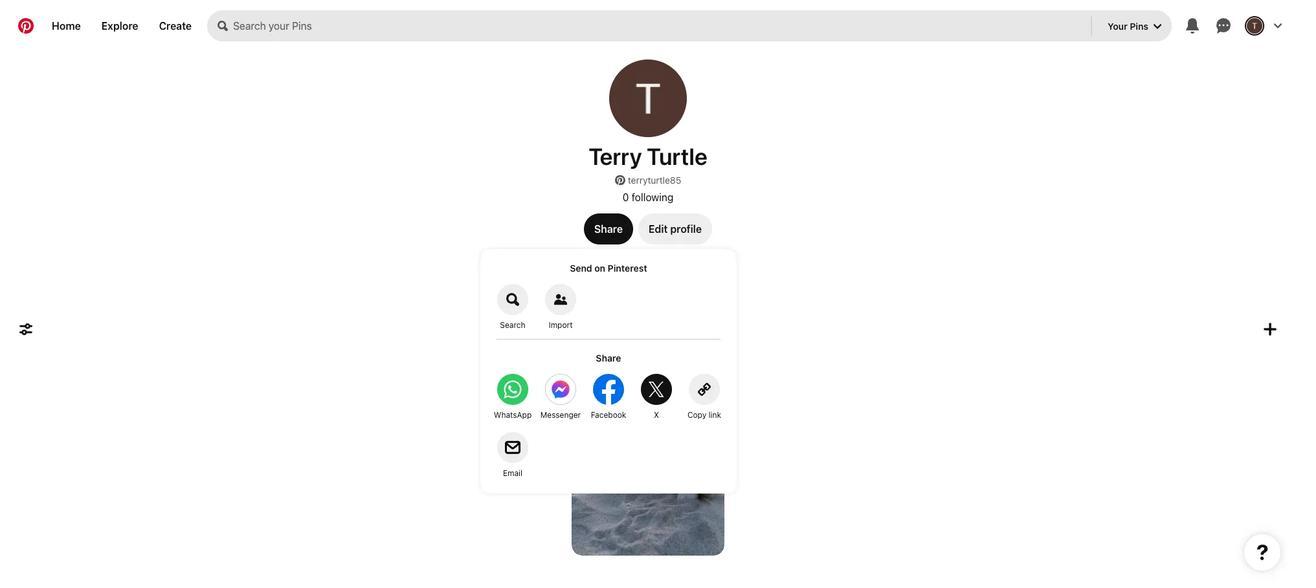 Task type: vqa. For each thing, say whether or not it's contained in the screenshot.
terryturtle85 image
yes



Task type: describe. For each thing, give the bounding box(es) containing it.
edit profile button
[[638, 214, 712, 245]]

share on twitter image
[[641, 374, 672, 405]]

terryturtle85
[[628, 175, 681, 186]]

create
[[159, 20, 192, 32]]

Search text field
[[233, 10, 1089, 41]]

terry
[[589, 142, 642, 170]]

share inside button
[[594, 223, 623, 235]]

share button
[[584, 214, 633, 245]]

terryturtle85 image
[[609, 60, 687, 137]]

share on email image
[[497, 433, 528, 464]]

pins
[[1130, 21, 1149, 31]]

search
[[500, 321, 526, 330]]

terry turtle image
[[1247, 18, 1263, 34]]

share on messenger image
[[545, 374, 576, 405]]

home link
[[41, 10, 91, 41]]

explore link
[[91, 10, 149, 41]]

following
[[632, 191, 674, 203]]

turtle
[[647, 142, 708, 170]]

send on pinterest
[[570, 263, 647, 274]]

copy
[[688, 411, 707, 420]]

1 vertical spatial share
[[596, 353, 621, 364]]

home
[[52, 20, 81, 32]]

profile
[[670, 223, 702, 235]]

pinterest image
[[615, 175, 625, 186]]

terry turtle
[[589, 142, 708, 170]]

search icon image
[[218, 21, 228, 31]]

on
[[595, 263, 605, 274]]

0
[[623, 191, 629, 203]]

x
[[654, 411, 659, 420]]

this contains an image of: image
[[572, 353, 725, 556]]

your pins
[[1108, 21, 1149, 31]]

import
[[549, 321, 573, 330]]



Task type: locate. For each thing, give the bounding box(es) containing it.
copy link
[[688, 411, 721, 420]]

share on facebook image
[[593, 374, 624, 405]]

messenger
[[541, 411, 581, 420]]

explore
[[102, 20, 138, 32]]

edit profile
[[649, 223, 702, 235]]

whatsapp
[[494, 411, 532, 420]]

facebook
[[591, 411, 626, 420]]

pinterest
[[608, 263, 647, 274]]

email
[[503, 469, 523, 478]]

send
[[570, 263, 592, 274]]

share up share on facebook image
[[596, 353, 621, 364]]

link
[[709, 411, 721, 420]]

edit
[[649, 223, 668, 235]]

0 following
[[623, 191, 674, 203]]

share
[[594, 223, 623, 235], [596, 353, 621, 364]]

dropdown image
[[1154, 23, 1162, 31]]

0 vertical spatial share
[[594, 223, 623, 235]]

your pins button
[[1098, 10, 1172, 41]]

your
[[1108, 21, 1128, 31]]

share down 0
[[594, 223, 623, 235]]

create link
[[149, 10, 202, 41]]



